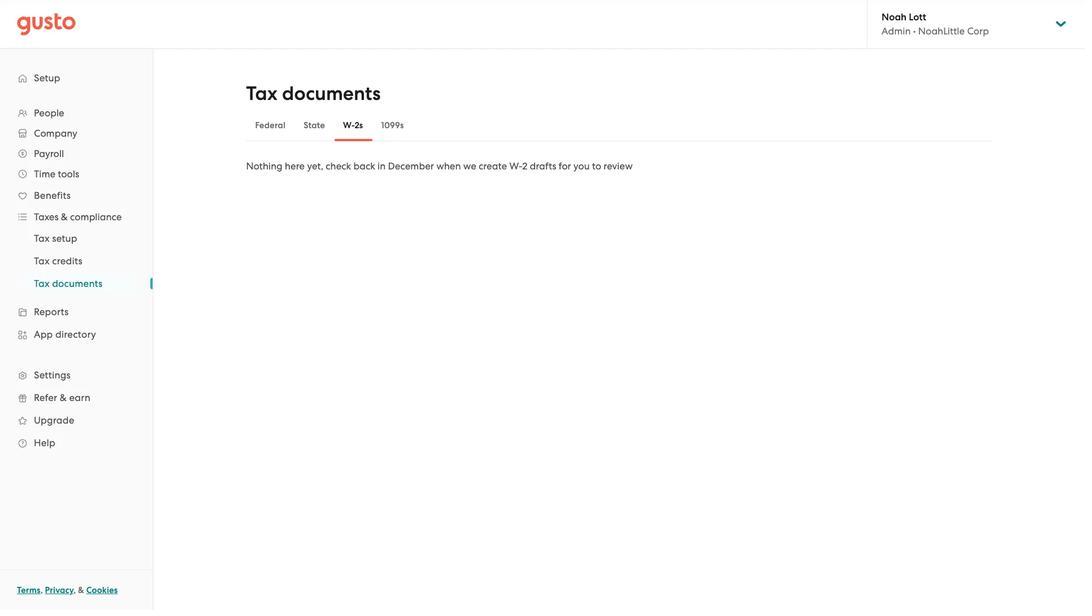 Task type: locate. For each thing, give the bounding box(es) containing it.
benefits link
[[11, 185, 141, 206]]

compliance
[[70, 211, 122, 223]]

1099s
[[381, 120, 404, 131]]

0 horizontal spatial w-
[[343, 120, 355, 131]]

list
[[0, 103, 153, 455], [0, 227, 153, 295]]

settings
[[34, 370, 71, 381]]

documents
[[282, 82, 381, 105], [52, 278, 103, 289]]

tax
[[246, 82, 277, 105], [34, 233, 50, 244], [34, 256, 50, 267], [34, 278, 50, 289]]

help
[[34, 438, 55, 449]]

company button
[[11, 123, 141, 144]]

review
[[604, 161, 633, 172]]

1 vertical spatial &
[[60, 392, 67, 404]]

in
[[378, 161, 386, 172]]

& right taxes
[[61, 211, 68, 223]]

w- right state on the top of the page
[[343, 120, 355, 131]]

2s
[[355, 120, 363, 131]]

0 horizontal spatial ,
[[40, 586, 43, 596]]

terms link
[[17, 586, 40, 596]]

0 horizontal spatial documents
[[52, 278, 103, 289]]

w- right create
[[510, 161, 522, 172]]

0 vertical spatial tax documents
[[246, 82, 381, 105]]

2 , from the left
[[74, 586, 76, 596]]

tax for tax credits link on the top of page
[[34, 256, 50, 267]]

1 vertical spatial tax documents
[[34, 278, 103, 289]]

december
[[388, 161, 434, 172]]

directory
[[55, 329, 96, 340]]

tax left the credits
[[34, 256, 50, 267]]

benefits
[[34, 190, 71, 201]]

1 list from the top
[[0, 103, 153, 455]]

1 vertical spatial documents
[[52, 278, 103, 289]]

, left cookies
[[74, 586, 76, 596]]

tax documents link
[[20, 274, 141, 294]]

1 vertical spatial w-
[[510, 161, 522, 172]]

setup link
[[11, 68, 141, 88]]

2 list from the top
[[0, 227, 153, 295]]

tax documents up state on the top of the page
[[246, 82, 381, 105]]

0 vertical spatial w-
[[343, 120, 355, 131]]

here
[[285, 161, 305, 172]]

cookies button
[[86, 584, 118, 598]]

admin
[[882, 25, 911, 37]]

w-
[[343, 120, 355, 131], [510, 161, 522, 172]]

tax down tax credits
[[34, 278, 50, 289]]

tax documents down the credits
[[34, 278, 103, 289]]

tax for tax documents link
[[34, 278, 50, 289]]

taxes & compliance
[[34, 211, 122, 223]]

tax inside tax setup link
[[34, 233, 50, 244]]

tax setup
[[34, 233, 77, 244]]

& left the earn
[[60, 392, 67, 404]]

documents down tax credits link on the top of page
[[52, 278, 103, 289]]

& left cookies
[[78, 586, 84, 596]]

0 horizontal spatial tax documents
[[34, 278, 103, 289]]

corp
[[967, 25, 989, 37]]

1 horizontal spatial documents
[[282, 82, 381, 105]]

list containing tax setup
[[0, 227, 153, 295]]

1 , from the left
[[40, 586, 43, 596]]

state button
[[295, 112, 334, 139]]

back
[[354, 161, 375, 172]]

, left privacy "link"
[[40, 586, 43, 596]]

1 horizontal spatial tax documents
[[246, 82, 381, 105]]

federal
[[255, 120, 286, 131]]

privacy link
[[45, 586, 74, 596]]

tax inside tax credits link
[[34, 256, 50, 267]]

,
[[40, 586, 43, 596], [74, 586, 76, 596]]

tax down taxes
[[34, 233, 50, 244]]

tax documents
[[246, 82, 381, 105], [34, 278, 103, 289]]

tax inside tax documents link
[[34, 278, 50, 289]]

terms , privacy , & cookies
[[17, 586, 118, 596]]

0 vertical spatial &
[[61, 211, 68, 223]]

when
[[437, 161, 461, 172]]

terms
[[17, 586, 40, 596]]

noah lott admin • noahlittle corp
[[882, 11, 989, 37]]

taxes
[[34, 211, 59, 223]]

yet,
[[307, 161, 323, 172]]

create
[[479, 161, 507, 172]]

people button
[[11, 103, 141, 123]]

drafts
[[530, 161, 557, 172]]

payroll button
[[11, 144, 141, 164]]

1 horizontal spatial ,
[[74, 586, 76, 596]]

app directory
[[34, 329, 96, 340]]

&
[[61, 211, 68, 223], [60, 392, 67, 404], [78, 586, 84, 596]]

app
[[34, 329, 53, 340]]

you
[[574, 161, 590, 172]]

& inside dropdown button
[[61, 211, 68, 223]]

help link
[[11, 433, 141, 453]]

documents up state on the top of the page
[[282, 82, 381, 105]]



Task type: vqa. For each thing, say whether or not it's contained in the screenshot.
compliance
yes



Task type: describe. For each thing, give the bounding box(es) containing it.
earn
[[69, 392, 90, 404]]

refer & earn
[[34, 392, 90, 404]]

gusto navigation element
[[0, 49, 153, 473]]

reports
[[34, 306, 69, 318]]

tax credits link
[[20, 251, 141, 271]]

2 vertical spatial &
[[78, 586, 84, 596]]

1099s button
[[372, 112, 413, 139]]

setup
[[52, 233, 77, 244]]

•
[[913, 25, 916, 37]]

privacy
[[45, 586, 74, 596]]

app directory link
[[11, 324, 141, 345]]

setup
[[34, 72, 60, 84]]

for
[[559, 161, 571, 172]]

time
[[34, 168, 55, 180]]

tax setup link
[[20, 228, 141, 249]]

company
[[34, 128, 77, 139]]

2
[[522, 161, 528, 172]]

tax for tax setup link
[[34, 233, 50, 244]]

we
[[463, 161, 476, 172]]

payroll
[[34, 148, 64, 159]]

tax forms tab list
[[246, 110, 992, 141]]

time tools button
[[11, 164, 141, 184]]

state
[[304, 120, 325, 131]]

tax documents inside list
[[34, 278, 103, 289]]

list containing people
[[0, 103, 153, 455]]

lott
[[909, 11, 926, 23]]

reports link
[[11, 302, 141, 322]]

& for earn
[[60, 392, 67, 404]]

nothing
[[246, 161, 283, 172]]

1 horizontal spatial w-
[[510, 161, 522, 172]]

time tools
[[34, 168, 79, 180]]

noah
[[882, 11, 907, 23]]

refer & earn link
[[11, 388, 141, 408]]

to
[[592, 161, 601, 172]]

settings link
[[11, 365, 141, 386]]

federal button
[[246, 112, 295, 139]]

documents inside list
[[52, 278, 103, 289]]

tools
[[58, 168, 79, 180]]

0 vertical spatial documents
[[282, 82, 381, 105]]

w- inside button
[[343, 120, 355, 131]]

w-2s button
[[334, 112, 372, 139]]

tax up federal
[[246, 82, 277, 105]]

upgrade
[[34, 415, 74, 426]]

w-2s
[[343, 120, 363, 131]]

noahlittle
[[919, 25, 965, 37]]

upgrade link
[[11, 410, 141, 431]]

nothing here yet, check back in december when we create w-2 drafts for you to review
[[246, 161, 633, 172]]

taxes & compliance button
[[11, 207, 141, 227]]

home image
[[17, 13, 76, 35]]

tax credits
[[34, 256, 82, 267]]

credits
[[52, 256, 82, 267]]

refer
[[34, 392, 57, 404]]

people
[[34, 107, 64, 119]]

& for compliance
[[61, 211, 68, 223]]

check
[[326, 161, 351, 172]]

cookies
[[86, 586, 118, 596]]



